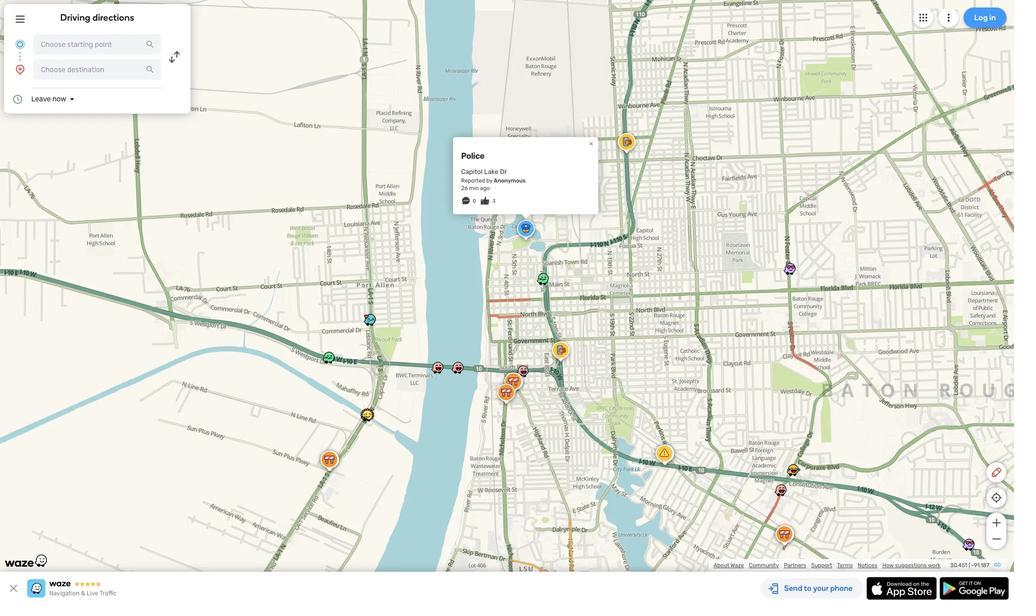 Task type: describe. For each thing, give the bounding box(es) containing it.
notices link
[[858, 562, 878, 569]]

now
[[52, 95, 66, 103]]

support
[[812, 562, 833, 569]]

zoom in image
[[991, 517, 1003, 529]]

|
[[969, 562, 971, 569]]

about waze link
[[714, 562, 744, 569]]

about
[[714, 562, 730, 569]]

terms link
[[838, 562, 853, 569]]

driving
[[60, 12, 91, 23]]

directions
[[93, 12, 134, 23]]

community
[[749, 562, 779, 569]]

about waze community partners support terms notices how suggestions work
[[714, 562, 941, 569]]

notices
[[858, 562, 878, 569]]

live
[[87, 590, 98, 597]]

traffic
[[100, 590, 117, 597]]

clock image
[[12, 93, 24, 105]]

leave
[[31, 95, 51, 103]]

how suggestions work link
[[883, 562, 941, 569]]

work
[[929, 562, 941, 569]]

waze
[[731, 562, 744, 569]]

leave now
[[31, 95, 66, 103]]

navigation
[[49, 590, 80, 597]]

Choose starting point text field
[[33, 34, 161, 54]]

driving directions
[[60, 12, 134, 23]]

community link
[[749, 562, 779, 569]]

91.187
[[975, 562, 990, 569]]



Task type: locate. For each thing, give the bounding box(es) containing it.
capitol
[[461, 168, 483, 175], [461, 168, 483, 175]]

pencil image
[[991, 467, 1003, 479]]

26
[[461, 185, 468, 192], [461, 185, 468, 192]]

anonymous
[[494, 178, 526, 184], [494, 178, 526, 184]]

police
[[461, 151, 485, 161], [461, 151, 485, 161]]

navigation & live traffic
[[49, 590, 117, 597]]

3
[[493, 198, 496, 204], [493, 198, 496, 204]]

zoom out image
[[991, 533, 1003, 545]]

location image
[[14, 64, 26, 76]]

link image
[[994, 561, 1002, 569]]

x image
[[8, 583, 20, 595]]

× link
[[587, 139, 596, 148], [587, 139, 596, 148]]

0
[[473, 198, 476, 204], [473, 198, 476, 204]]

30.451 | -91.187
[[951, 562, 990, 569]]

terms
[[838, 562, 853, 569]]

reported
[[461, 178, 485, 184], [461, 178, 485, 184]]

capitol lake dr reported by anonymous 26 min ago
[[461, 168, 526, 192], [461, 168, 526, 192]]

Choose destination text field
[[33, 60, 161, 80]]

min
[[469, 185, 479, 192], [469, 185, 479, 192]]

support link
[[812, 562, 833, 569]]

by
[[487, 178, 493, 184], [487, 178, 493, 184]]

30.451
[[951, 562, 968, 569]]

current location image
[[14, 38, 26, 50]]

×
[[589, 139, 594, 148], [589, 139, 594, 148]]

ago
[[480, 185, 490, 192], [480, 185, 490, 192]]

how
[[883, 562, 894, 569]]

-
[[972, 562, 975, 569]]

&
[[81, 590, 85, 597]]

lake
[[484, 168, 499, 175], [484, 168, 499, 175]]

partners link
[[784, 562, 807, 569]]

partners
[[784, 562, 807, 569]]

dr
[[500, 168, 507, 175], [500, 168, 507, 175]]

suggestions
[[896, 562, 927, 569]]



Task type: vqa. For each thing, say whether or not it's contained in the screenshot.
police image to the middle
no



